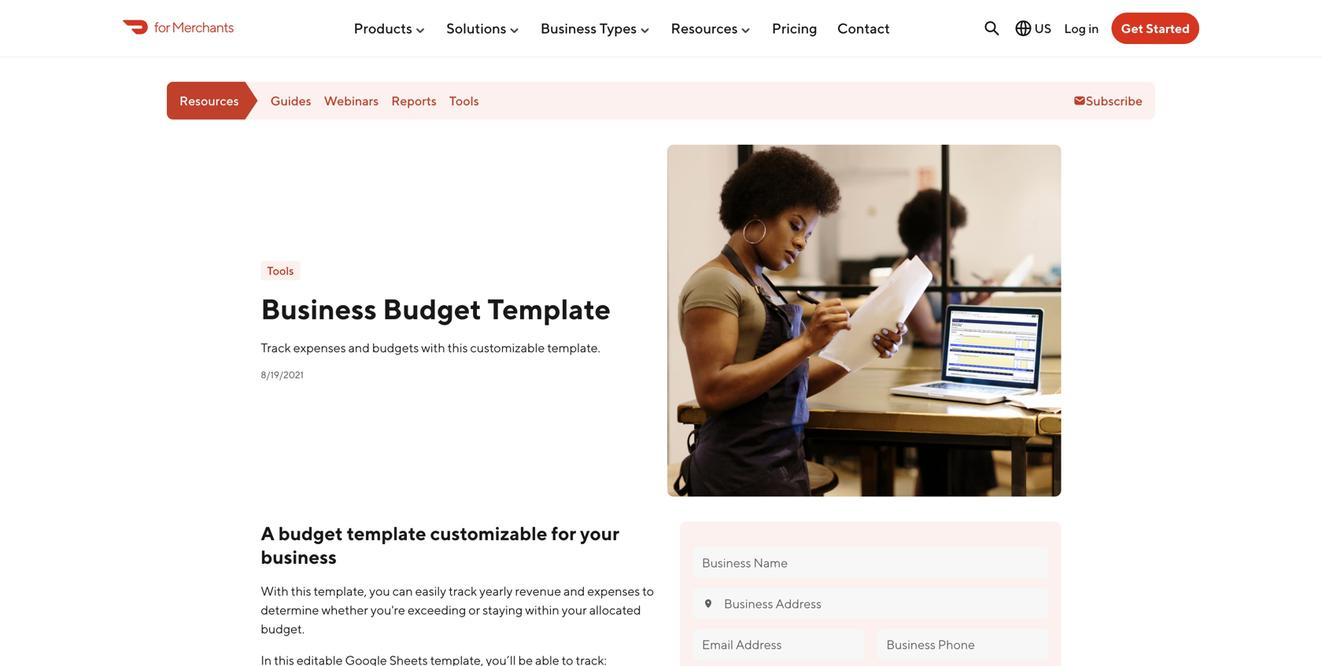 Task type: locate. For each thing, give the bounding box(es) containing it.
contact
[[838, 20, 890, 37]]

1 horizontal spatial for
[[551, 523, 576, 545]]

for inside a budget template customizable for your business
[[551, 523, 576, 545]]

0 horizontal spatial resources
[[179, 93, 239, 108]]

for up revenue at the left bottom
[[551, 523, 576, 545]]

0 horizontal spatial for
[[154, 18, 170, 35]]

tools link right reports link
[[449, 93, 479, 108]]

0 horizontal spatial and
[[348, 340, 370, 355]]

and right revenue at the left bottom
[[564, 584, 585, 599]]

0 vertical spatial resources
[[671, 20, 738, 37]]

tools for topmost tools link
[[449, 93, 479, 108]]

determine
[[261, 603, 319, 618]]

yearly
[[480, 584, 513, 599]]

1 vertical spatial your
[[562, 603, 587, 618]]

globe line image
[[1014, 19, 1033, 38]]

this up determine
[[291, 584, 311, 599]]

0 horizontal spatial resources link
[[167, 82, 258, 120]]

products
[[354, 20, 412, 37]]

resources
[[671, 20, 738, 37], [179, 93, 239, 108]]

template,
[[314, 584, 367, 599]]

get started
[[1121, 21, 1190, 36]]

customizable down template
[[470, 340, 545, 355]]

for left merchants
[[154, 18, 170, 35]]

this inside with this template, you can easily track yearly revenue and expenses to determine whether you're exceeding or staying within your allocated budget.
[[291, 584, 311, 599]]

business up "track"
[[261, 292, 377, 326]]

1 vertical spatial and
[[564, 584, 585, 599]]

for merchants
[[154, 18, 234, 35]]

tools right reports link
[[449, 93, 479, 108]]

exceeding
[[408, 603, 466, 618]]

0 vertical spatial your
[[580, 523, 620, 545]]

types
[[600, 20, 637, 37]]

1 vertical spatial for
[[551, 523, 576, 545]]

contact link
[[838, 13, 890, 43]]

Business Address text field
[[724, 596, 1040, 613]]

tools for tools link to the bottom
[[267, 264, 294, 277]]

tools up "track"
[[267, 264, 294, 277]]

1 horizontal spatial business
[[541, 20, 597, 37]]

1 vertical spatial this
[[291, 584, 311, 599]]

this right with
[[448, 340, 468, 355]]

0 horizontal spatial business
[[261, 292, 377, 326]]

0 vertical spatial business
[[541, 20, 597, 37]]

template.
[[547, 340, 601, 355]]

customizable inside a budget template customizable for your business
[[430, 523, 548, 545]]

1 horizontal spatial tools link
[[449, 93, 479, 108]]

1 vertical spatial customizable
[[430, 523, 548, 545]]

0 vertical spatial tools
[[449, 93, 479, 108]]

guides link
[[270, 93, 311, 108]]

reports link
[[391, 93, 437, 108]]

1 vertical spatial business
[[261, 292, 377, 326]]

your
[[580, 523, 620, 545], [562, 603, 587, 618]]

customizable
[[470, 340, 545, 355], [430, 523, 548, 545]]

for merchants link
[[123, 16, 234, 38]]

reports
[[391, 93, 437, 108]]

and
[[348, 340, 370, 355], [564, 584, 585, 599]]

business
[[541, 20, 597, 37], [261, 292, 377, 326]]

1 horizontal spatial and
[[564, 584, 585, 599]]

started
[[1146, 21, 1190, 36]]

tools link
[[449, 93, 479, 108], [261, 261, 300, 281]]

expenses right "track"
[[293, 340, 346, 355]]

0 horizontal spatial tools link
[[261, 261, 300, 281]]

budget
[[278, 523, 343, 545]]

1 horizontal spatial expenses
[[588, 584, 640, 599]]

this
[[448, 340, 468, 355], [291, 584, 311, 599]]

within
[[525, 603, 560, 618]]

1 horizontal spatial this
[[448, 340, 468, 355]]

1 horizontal spatial resources
[[671, 20, 738, 37]]

budget.
[[261, 622, 305, 637]]

merchants
[[172, 18, 234, 35]]

1 horizontal spatial tools
[[449, 93, 479, 108]]

resources 1208x1080 budget plan template v01.01 image
[[668, 145, 1062, 497]]

1 vertical spatial tools
[[267, 264, 294, 277]]

and left budgets
[[348, 340, 370, 355]]

log in link
[[1064, 21, 1099, 36]]

customizable up "yearly"
[[430, 523, 548, 545]]

1 vertical spatial expenses
[[588, 584, 640, 599]]

0 horizontal spatial tools
[[267, 264, 294, 277]]

0 vertical spatial and
[[348, 340, 370, 355]]

0 vertical spatial expenses
[[293, 340, 346, 355]]

0 horizontal spatial this
[[291, 584, 311, 599]]

tools
[[449, 93, 479, 108], [267, 264, 294, 277]]

to
[[643, 584, 654, 599]]

1 vertical spatial resources
[[179, 93, 239, 108]]

for
[[154, 18, 170, 35], [551, 523, 576, 545]]

with this template, you can easily track yearly revenue and expenses to determine whether you're exceeding or staying within your allocated budget.
[[261, 584, 654, 637]]

solutions
[[447, 20, 507, 37]]

expenses up 'allocated'
[[588, 584, 640, 599]]

1 vertical spatial resources link
[[167, 82, 258, 120]]

expenses
[[293, 340, 346, 355], [588, 584, 640, 599]]

your up 'allocated'
[[580, 523, 620, 545]]

business left types
[[541, 20, 597, 37]]

resources link
[[671, 13, 752, 43], [167, 82, 258, 120]]

0 vertical spatial resources link
[[671, 13, 752, 43]]

or
[[469, 603, 480, 618]]

you're
[[371, 603, 405, 618]]

log
[[1064, 21, 1086, 36]]

tools link up "track"
[[261, 261, 300, 281]]

your right the within
[[562, 603, 587, 618]]

webinars link
[[324, 93, 379, 108]]



Task type: vqa. For each thing, say whether or not it's contained in the screenshot.
determine
yes



Task type: describe. For each thing, give the bounding box(es) containing it.
us
[[1035, 21, 1052, 36]]

resources for the leftmost resources link
[[179, 93, 239, 108]]

track expenses and budgets with this customizable template.
[[261, 340, 601, 355]]

get started button
[[1112, 13, 1200, 44]]

resources for right resources link
[[671, 20, 738, 37]]

business types
[[541, 20, 637, 37]]

0 vertical spatial tools link
[[449, 93, 479, 108]]

business budget template
[[261, 292, 611, 326]]

Business Name text field
[[702, 555, 1040, 572]]

0 horizontal spatial expenses
[[293, 340, 346, 355]]

business types link
[[541, 13, 651, 43]]

easily
[[415, 584, 446, 599]]

revenue
[[515, 584, 561, 599]]

log in
[[1064, 21, 1099, 36]]

pricing
[[772, 20, 818, 37]]

staying
[[483, 603, 523, 618]]

your inside a budget template customizable for your business
[[580, 523, 620, 545]]

allocated
[[590, 603, 641, 618]]

1 horizontal spatial resources link
[[671, 13, 752, 43]]

budgets
[[372, 340, 419, 355]]

a budget template customizable for your business
[[261, 523, 620, 569]]

budget
[[383, 292, 482, 326]]

expenses inside with this template, you can easily track yearly revenue and expenses to determine whether you're exceeding or staying within your allocated budget.
[[588, 584, 640, 599]]

with
[[421, 340, 445, 355]]

whether
[[322, 603, 368, 618]]

your inside with this template, you can easily track yearly revenue and expenses to determine whether you're exceeding or staying within your allocated budget.
[[562, 603, 587, 618]]

business for business types
[[541, 20, 597, 37]]

8/19/2021
[[261, 370, 304, 381]]

template
[[347, 523, 426, 545]]

in
[[1089, 21, 1099, 36]]

solutions link
[[447, 13, 521, 43]]

1 vertical spatial tools link
[[261, 261, 300, 281]]

0 vertical spatial this
[[448, 340, 468, 355]]

track
[[261, 340, 291, 355]]

0 vertical spatial customizable
[[470, 340, 545, 355]]

Email Address email field
[[702, 637, 855, 654]]

you
[[369, 584, 390, 599]]

products link
[[354, 13, 427, 43]]

guides
[[270, 93, 311, 108]]

track
[[449, 584, 477, 599]]

business
[[261, 546, 337, 569]]

email icon image
[[1074, 94, 1086, 107]]

a
[[261, 523, 275, 545]]

subscribe
[[1086, 93, 1143, 108]]

and inside with this template, you can easily track yearly revenue and expenses to determine whether you're exceeding or staying within your allocated budget.
[[564, 584, 585, 599]]

location pin image
[[702, 598, 715, 611]]

business for business budget template
[[261, 292, 377, 326]]

webinars
[[324, 93, 379, 108]]

0 vertical spatial for
[[154, 18, 170, 35]]

get
[[1121, 21, 1144, 36]]

pricing link
[[772, 13, 818, 43]]

Business Phone text field
[[887, 637, 1040, 654]]

template
[[488, 292, 611, 326]]

can
[[393, 584, 413, 599]]

with
[[261, 584, 289, 599]]



